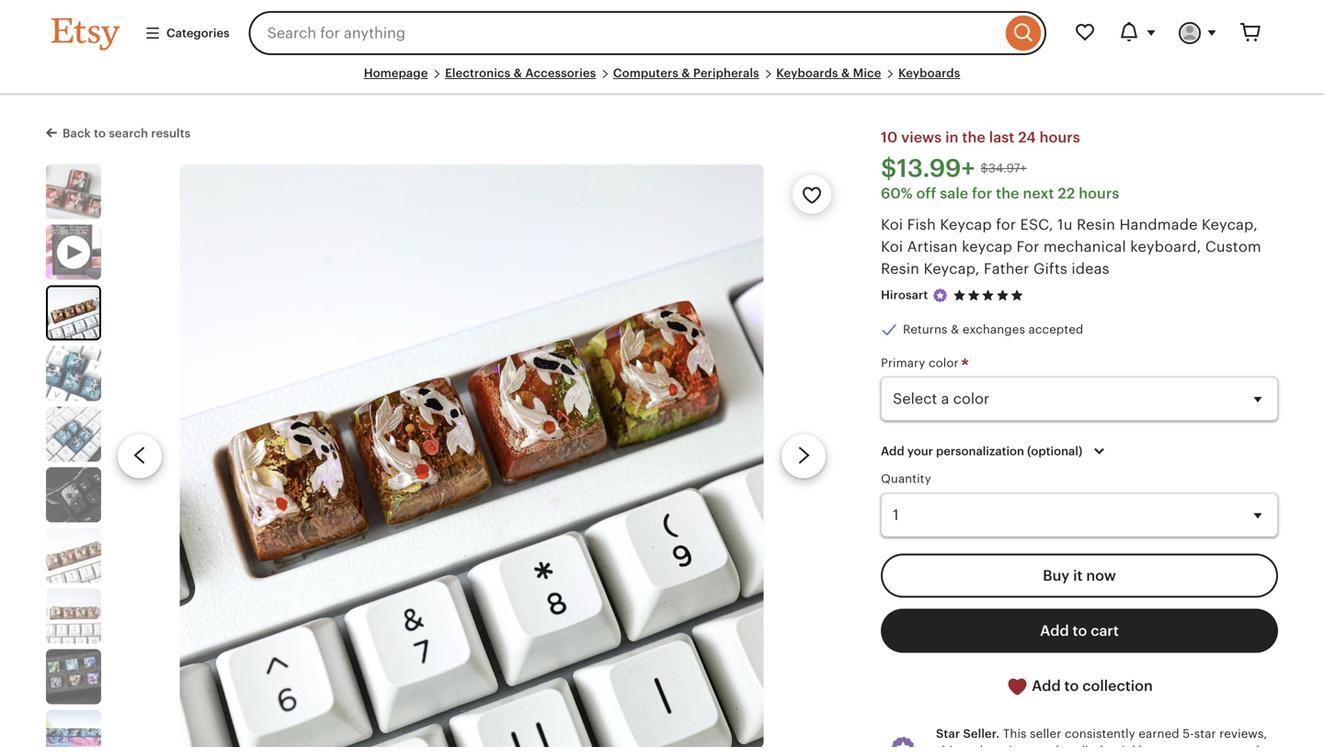 Task type: locate. For each thing, give the bounding box(es) containing it.
in
[[946, 129, 959, 146]]

10 views in the last 24 hours
[[881, 129, 1081, 146]]

0 vertical spatial koi
[[881, 217, 903, 233]]

for for esc,
[[996, 217, 1016, 233]]

60% off sale for the next 22 hours
[[881, 186, 1120, 202]]

to for search
[[94, 127, 106, 140]]

for
[[972, 186, 993, 202], [996, 217, 1016, 233]]

resin
[[1077, 217, 1116, 233], [881, 261, 920, 278]]

keyboards for "keyboards" link
[[899, 66, 961, 80]]

1 vertical spatial koi
[[881, 239, 903, 255]]

hours right 24
[[1040, 129, 1081, 146]]

hours
[[1040, 129, 1081, 146], [1079, 186, 1120, 202]]

peripherals
[[693, 66, 759, 80]]

to left collection
[[1065, 678, 1079, 695]]

1 vertical spatial keycap,
[[924, 261, 980, 278]]

mice
[[853, 66, 882, 80]]

& for returns
[[951, 323, 960, 337]]

back to search results link
[[46, 123, 191, 142]]

add your personalization (optional)
[[881, 445, 1083, 459]]

0 vertical spatial add
[[881, 445, 905, 459]]

back
[[63, 127, 91, 140]]

add to collection
[[1029, 678, 1153, 695]]

quickly
[[1107, 744, 1149, 748]]

0 vertical spatial for
[[972, 186, 993, 202]]

&
[[514, 66, 522, 80], [682, 66, 690, 80], [841, 66, 850, 80], [951, 323, 960, 337]]

koi fish keycap for esc 1u resin handmade keycap koi artisan red and green image
[[180, 164, 764, 748], [48, 288, 99, 339]]

1 horizontal spatial keycap,
[[1202, 217, 1258, 233]]

koi left fish
[[881, 217, 903, 233]]

star_seller image
[[932, 288, 949, 304]]

menu bar
[[52, 66, 1273, 95]]

hours right 22
[[1079, 186, 1120, 202]]

keyboards & mice link
[[777, 66, 882, 80]]

keyboards for keyboards & mice
[[777, 66, 838, 80]]

seller.
[[963, 728, 1000, 741]]

keyboards
[[777, 66, 838, 80], [899, 66, 961, 80]]

the right in
[[963, 129, 986, 146]]

for up keycap
[[996, 217, 1016, 233]]

and
[[1038, 744, 1060, 748]]

koi fish keycap for esc, 1u resin handmade keycap, koi artisan keycap for mechanical keyboard, custom resin keycap, father gifts ideas
[[881, 217, 1262, 278]]

to inside button
[[1073, 623, 1088, 640]]

returns
[[903, 323, 948, 337]]

collection
[[1083, 678, 1153, 695]]

keycap
[[940, 217, 992, 233]]

star
[[1195, 728, 1217, 741]]

next
[[1023, 186, 1055, 202]]

add inside dropdown button
[[881, 445, 905, 459]]

primary
[[881, 356, 926, 370]]

to down earned
[[1152, 744, 1164, 748]]

star seller.
[[936, 728, 1000, 741]]

add up the "seller"
[[1032, 678, 1061, 695]]

the
[[963, 129, 986, 146], [996, 186, 1020, 202]]

returns & exchanges accepted
[[903, 323, 1084, 337]]

this
[[1003, 728, 1027, 741]]

None search field
[[249, 11, 1047, 55]]

add for add your personalization (optional)
[[881, 445, 905, 459]]

2 vertical spatial add
[[1032, 678, 1061, 695]]

0 vertical spatial the
[[963, 129, 986, 146]]

2 koi from the top
[[881, 239, 903, 255]]

keycap,
[[1202, 217, 1258, 233], [924, 261, 980, 278]]

messages
[[1191, 744, 1249, 748]]

computers & peripherals
[[613, 66, 759, 80]]

0 horizontal spatial koi fish keycap for esc 1u resin handmade keycap koi artisan red and green image
[[48, 288, 99, 339]]

to inside button
[[1065, 678, 1079, 695]]

1 horizontal spatial resin
[[1077, 217, 1116, 233]]

it
[[1074, 568, 1083, 584]]

categories
[[166, 26, 230, 40]]

1 horizontal spatial for
[[996, 217, 1016, 233]]

koi fish keycap for esc 1u resin handmade keycap koi artisan image 7 image
[[46, 589, 101, 645]]

menu bar containing homepage
[[52, 66, 1273, 95]]

electronics & accessories
[[445, 66, 596, 80]]

$13.99+
[[881, 154, 975, 183]]

for right the sale
[[972, 186, 993, 202]]

0 vertical spatial hours
[[1040, 129, 1081, 146]]

& left mice
[[841, 66, 850, 80]]

koi
[[881, 217, 903, 233], [881, 239, 903, 255]]

results
[[151, 127, 191, 140]]

keycap, up star_seller "image"
[[924, 261, 980, 278]]

Search for anything text field
[[249, 11, 1002, 55]]

add
[[881, 445, 905, 459], [1040, 623, 1069, 640], [1032, 678, 1061, 695]]

& right electronics
[[514, 66, 522, 80]]

for for the
[[972, 186, 993, 202]]

1 vertical spatial for
[[996, 217, 1016, 233]]

0 horizontal spatial the
[[963, 129, 986, 146]]

resin up mechanical
[[1077, 217, 1116, 233]]

for inside koi fish keycap for esc, 1u resin handmade keycap, koi artisan keycap for mechanical keyboard, custom resin keycap, father gifts ideas
[[996, 217, 1016, 233]]

father
[[984, 261, 1030, 278]]

add left cart
[[1040, 623, 1069, 640]]

0 vertical spatial resin
[[1077, 217, 1116, 233]]

keyboards left mice
[[777, 66, 838, 80]]

& right returns
[[951, 323, 960, 337]]

0 horizontal spatial resin
[[881, 261, 920, 278]]

10
[[881, 129, 898, 146]]

buy it now button
[[881, 554, 1279, 598]]

add inside button
[[1040, 623, 1069, 640]]

views
[[902, 129, 942, 146]]

on
[[987, 744, 1002, 748]]

keycap, up custom
[[1202, 217, 1258, 233]]

1 koi from the top
[[881, 217, 903, 233]]

1 keyboards from the left
[[777, 66, 838, 80]]

to
[[94, 127, 106, 140], [1073, 623, 1088, 640], [1065, 678, 1079, 695], [1152, 744, 1164, 748]]

buy
[[1043, 568, 1070, 584]]

2 keyboards from the left
[[899, 66, 961, 80]]

& for computers
[[682, 66, 690, 80]]

the down the $34.97+
[[996, 186, 1020, 202]]

1 vertical spatial add
[[1040, 623, 1069, 640]]

categories button
[[131, 16, 243, 50]]

koi left artisan
[[881, 239, 903, 255]]

buy it now
[[1043, 568, 1116, 584]]

add inside button
[[1032, 678, 1061, 695]]

to left cart
[[1073, 623, 1088, 640]]

0 horizontal spatial keycap,
[[924, 261, 980, 278]]

1 horizontal spatial keyboards
[[899, 66, 961, 80]]

to for collection
[[1065, 678, 1079, 695]]

add left your
[[881, 445, 905, 459]]

computers
[[613, 66, 679, 80]]

to right back
[[94, 127, 106, 140]]

keyboards right mice
[[899, 66, 961, 80]]

gifts
[[1034, 261, 1068, 278]]

0 horizontal spatial keyboards
[[777, 66, 838, 80]]

1 horizontal spatial the
[[996, 186, 1020, 202]]

star
[[936, 728, 960, 741]]

& right computers
[[682, 66, 690, 80]]

keycap
[[962, 239, 1013, 255]]

add to collection button
[[881, 664, 1279, 710]]

resin up hirosart
[[881, 261, 920, 278]]

koi fish keycap for esc 1u resin handmade keycap koi artisan 6.25u (spacebar) image
[[46, 711, 101, 748]]

0 horizontal spatial for
[[972, 186, 993, 202]]

24
[[1018, 129, 1036, 146]]



Task type: describe. For each thing, give the bounding box(es) containing it.
this seller consistently earned 5-star reviews, shipped on time, and replied quickly to any messages the
[[936, 728, 1278, 748]]

cart
[[1091, 623, 1119, 640]]

add to cart button
[[881, 609, 1279, 653]]

consistently
[[1065, 728, 1136, 741]]

koi fish keycap for esc 1u resin handmade keycap koi artisan image 5 image
[[46, 468, 101, 523]]

time,
[[1005, 744, 1034, 748]]

homepage
[[364, 66, 428, 80]]

koi fish keycap for esc 1u resin handmade keycap koi artisan set 6 keycaps image
[[46, 650, 101, 705]]

sale
[[940, 186, 969, 202]]

search
[[109, 127, 148, 140]]

keyboards link
[[899, 66, 961, 80]]

koi fish keycap for esc 1u resin handmade keycap koi artisan image 6 image
[[46, 529, 101, 584]]

color
[[929, 356, 959, 370]]

& for keyboards
[[841, 66, 850, 80]]

exchanges
[[963, 323, 1026, 337]]

your
[[908, 445, 933, 459]]

keyboard,
[[1131, 239, 1202, 255]]

back to search results
[[63, 127, 191, 140]]

for
[[1017, 239, 1040, 255]]

keyboards & mice
[[777, 66, 882, 80]]

reviews,
[[1220, 728, 1268, 741]]

custom
[[1206, 239, 1262, 255]]

1 vertical spatial hours
[[1079, 186, 1120, 202]]

(optional)
[[1028, 445, 1083, 459]]

5-
[[1183, 728, 1195, 741]]

off
[[917, 186, 937, 202]]

accepted
[[1029, 323, 1084, 337]]

1 vertical spatial resin
[[881, 261, 920, 278]]

add for add to collection
[[1032, 678, 1061, 695]]

primary color
[[881, 356, 962, 370]]

electronics
[[445, 66, 511, 80]]

last
[[989, 129, 1015, 146]]

seller
[[1030, 728, 1062, 741]]

60%
[[881, 186, 913, 202]]

add to cart
[[1040, 623, 1119, 640]]

computers & peripherals link
[[613, 66, 759, 80]]

to for cart
[[1073, 623, 1088, 640]]

koi fish keycap for esc 1u resin handmade keycap koi artisan image 3 image
[[46, 346, 101, 402]]

fish
[[907, 217, 936, 233]]

$34.97+
[[981, 161, 1027, 175]]

esc,
[[1021, 217, 1054, 233]]

add for add to cart
[[1040, 623, 1069, 640]]

ideas
[[1072, 261, 1110, 278]]

replied
[[1063, 744, 1104, 748]]

mechanical
[[1044, 239, 1127, 255]]

homepage link
[[364, 66, 428, 80]]

koi fish keycap for esc 1u resin handmade keycap koi artisan red&black image
[[46, 164, 101, 220]]

& for electronics
[[514, 66, 522, 80]]

22
[[1058, 186, 1076, 202]]

hirosart link
[[881, 288, 928, 302]]

handmade
[[1120, 217, 1198, 233]]

any
[[1167, 744, 1188, 748]]

quantity
[[881, 472, 932, 486]]

electronics & accessories link
[[445, 66, 596, 80]]

add your personalization (optional) button
[[867, 432, 1124, 471]]

earned
[[1139, 728, 1180, 741]]

accessories
[[525, 66, 596, 80]]

$13.99+ $34.97+
[[881, 154, 1027, 183]]

0 vertical spatial keycap,
[[1202, 217, 1258, 233]]

artisan
[[907, 239, 958, 255]]

none search field inside categories banner
[[249, 11, 1047, 55]]

hirosart
[[881, 288, 928, 302]]

categories banner
[[18, 0, 1306, 66]]

1 vertical spatial the
[[996, 186, 1020, 202]]

shipped
[[936, 744, 983, 748]]

to inside 'this seller consistently earned 5-star reviews, shipped on time, and replied quickly to any messages the'
[[1152, 744, 1164, 748]]

personalization
[[936, 445, 1025, 459]]

1 horizontal spatial koi fish keycap for esc 1u resin handmade keycap koi artisan red and green image
[[180, 164, 764, 748]]

koi fish keycap for esc 1u resin handmade keycap koi artisan image 4 image
[[46, 407, 101, 462]]

now
[[1087, 568, 1116, 584]]

1u
[[1058, 217, 1073, 233]]



Task type: vqa. For each thing, say whether or not it's contained in the screenshot.
by
no



